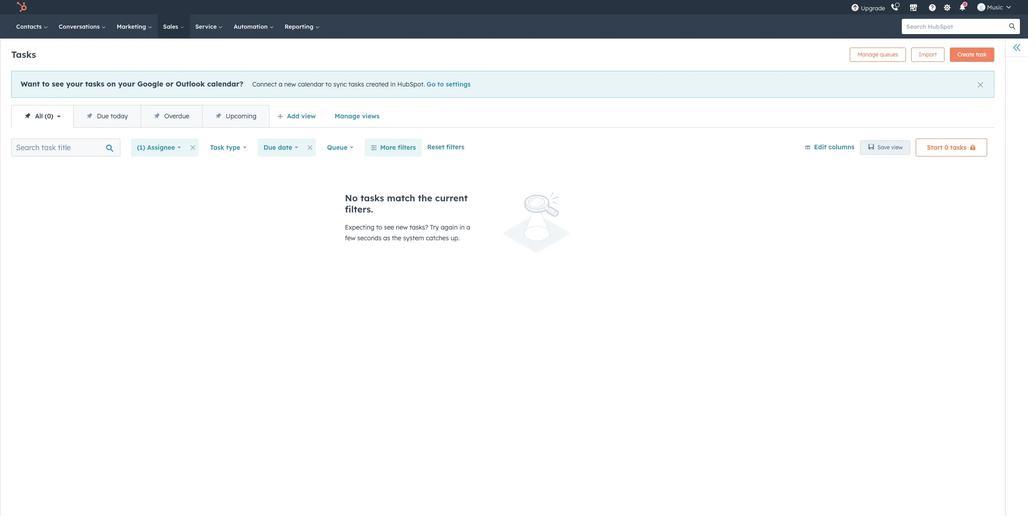 Task type: describe. For each thing, give the bounding box(es) containing it.
start
[[927, 144, 943, 152]]

tasks?
[[410, 224, 428, 232]]

views
[[362, 112, 380, 120]]

import link
[[911, 48, 945, 62]]

upcoming link
[[202, 106, 269, 128]]

want to see your tasks on your google or outlook calendar? alert
[[11, 71, 994, 98]]

save view button
[[860, 141, 910, 155]]

create
[[958, 51, 974, 58]]

save
[[877, 144, 890, 151]]

help image
[[928, 4, 936, 12]]

0 inside button
[[945, 144, 948, 152]]

more filters link
[[365, 139, 422, 157]]

no
[[345, 193, 358, 204]]

date
[[278, 144, 292, 152]]

system
[[403, 234, 424, 243]]

task type
[[210, 144, 240, 152]]

save view
[[877, 144, 903, 151]]

create task link
[[950, 48, 994, 62]]

settings link
[[942, 2, 953, 12]]

edit columns
[[814, 143, 855, 151]]

filters for more filters
[[398, 144, 416, 152]]

filters.
[[345, 204, 373, 215]]

marketing link
[[111, 14, 158, 39]]

want to see your tasks on your google or outlook calendar?
[[21, 79, 243, 88]]

tasks right sync
[[349, 80, 364, 88]]

queue
[[327, 144, 347, 152]]

reset
[[427, 143, 444, 151]]

upgrade
[[861, 4, 885, 11]]

manage queues link
[[850, 48, 906, 62]]

due today
[[97, 112, 128, 120]]

filters for reset filters
[[446, 143, 465, 151]]

1 your from the left
[[66, 79, 83, 88]]

marketplaces button
[[904, 0, 923, 14]]

all
[[35, 112, 43, 120]]

go to settings link
[[427, 80, 471, 88]]

go
[[427, 80, 436, 88]]

settings image
[[943, 4, 951, 12]]

search image
[[1009, 23, 1016, 30]]

service
[[195, 23, 218, 30]]

close image
[[978, 82, 983, 88]]

due date button
[[258, 139, 304, 157]]

manage views link
[[329, 107, 385, 125]]

to left sync
[[326, 80, 332, 88]]

add view button
[[271, 107, 323, 125]]

see for new
[[384, 224, 394, 232]]

add view
[[287, 112, 316, 120]]

a inside "expecting to see new tasks? try again in a few seconds as the system catches up."
[[466, 224, 470, 232]]

in inside "expecting to see new tasks? try again in a few seconds as the system catches up."
[[459, 224, 465, 232]]

settings
[[446, 80, 471, 88]]

reporting
[[285, 23, 315, 30]]

)
[[51, 112, 53, 120]]

add
[[287, 112, 299, 120]]

connect a new calendar to sync tasks created in hubspot. go to settings
[[252, 80, 471, 88]]

google
[[137, 79, 163, 88]]

Search HubSpot search field
[[902, 19, 1012, 34]]

automation link
[[228, 14, 279, 39]]

in inside want to see your tasks on your google or outlook calendar? alert
[[390, 80, 396, 88]]

outlook
[[176, 79, 205, 88]]

marketing
[[117, 23, 148, 30]]

expecting to see new tasks? try again in a few seconds as the system catches up.
[[345, 224, 470, 243]]

manage for manage queues
[[858, 51, 878, 58]]

calendar?
[[207, 79, 243, 88]]

manage queues
[[858, 51, 898, 58]]

sales
[[163, 23, 180, 30]]

want
[[21, 79, 40, 88]]

create task
[[958, 51, 987, 58]]

on
[[107, 79, 116, 88]]

marketplaces image
[[909, 4, 918, 12]]

greg robinson image
[[977, 3, 985, 11]]

music button
[[972, 0, 1016, 14]]

the inside "expecting to see new tasks? try again in a few seconds as the system catches up."
[[392, 234, 401, 243]]

conversations
[[59, 23, 101, 30]]

2 your from the left
[[118, 79, 135, 88]]

(
[[45, 112, 47, 120]]



Task type: locate. For each thing, give the bounding box(es) containing it.
more
[[380, 144, 396, 152]]

tasks right start
[[950, 144, 967, 152]]

try
[[430, 224, 439, 232]]

hubspot image
[[16, 2, 27, 13]]

1 vertical spatial new
[[396, 224, 408, 232]]

due left today
[[97, 112, 109, 120]]

view right save
[[891, 144, 903, 151]]

tasks right no
[[361, 193, 384, 204]]

service link
[[190, 14, 228, 39]]

0 horizontal spatial view
[[301, 112, 316, 120]]

view
[[301, 112, 316, 120], [891, 144, 903, 151]]

menu containing music
[[850, 0, 1017, 14]]

(1) assignee button
[[131, 139, 187, 157]]

1 vertical spatial view
[[891, 144, 903, 151]]

see up as
[[384, 224, 394, 232]]

calendar
[[298, 80, 324, 88]]

view inside button
[[891, 144, 903, 151]]

task type button
[[204, 139, 252, 157]]

0 vertical spatial view
[[301, 112, 316, 120]]

tasks
[[85, 79, 104, 88], [349, 80, 364, 88], [950, 144, 967, 152], [361, 193, 384, 204]]

1 horizontal spatial 0
[[945, 144, 948, 152]]

start 0 tasks button
[[916, 139, 987, 157]]

contacts
[[16, 23, 43, 30]]

your right "on"
[[118, 79, 135, 88]]

reset filters
[[427, 143, 465, 151]]

new up system
[[396, 224, 408, 232]]

match
[[387, 193, 415, 204]]

again
[[441, 224, 458, 232]]

start 0 tasks
[[927, 144, 967, 152]]

reporting link
[[279, 14, 325, 39]]

filters right "reset"
[[446, 143, 465, 151]]

0 vertical spatial a
[[279, 80, 282, 88]]

or
[[166, 79, 173, 88]]

the inside no tasks match the current filters.
[[418, 193, 432, 204]]

reset filters button
[[427, 139, 465, 151]]

tasks inside no tasks match the current filters.
[[361, 193, 384, 204]]

view inside popup button
[[301, 112, 316, 120]]

0 horizontal spatial your
[[66, 79, 83, 88]]

1 horizontal spatial due
[[264, 144, 276, 152]]

automation
[[234, 23, 269, 30]]

due date
[[264, 144, 292, 152]]

0
[[47, 112, 51, 120], [945, 144, 948, 152]]

a right connect
[[279, 80, 282, 88]]

assignee
[[147, 144, 175, 152]]

new left calendar
[[284, 80, 296, 88]]

the
[[418, 193, 432, 204], [392, 234, 401, 243]]

1 horizontal spatial new
[[396, 224, 408, 232]]

0 horizontal spatial in
[[390, 80, 396, 88]]

in
[[390, 80, 396, 88], [459, 224, 465, 232]]

view for add view
[[301, 112, 316, 120]]

search button
[[1005, 19, 1020, 34]]

new inside "expecting to see new tasks? try again in a few seconds as the system catches up."
[[396, 224, 408, 232]]

current
[[435, 193, 468, 204]]

sales link
[[158, 14, 190, 39]]

navigation containing all
[[11, 105, 269, 128]]

0 horizontal spatial filters
[[398, 144, 416, 152]]

0 horizontal spatial 0
[[47, 112, 51, 120]]

edit
[[814, 143, 827, 151]]

to right the want
[[42, 79, 50, 88]]

0 horizontal spatial due
[[97, 112, 109, 120]]

0 vertical spatial 0
[[47, 112, 51, 120]]

calling icon button
[[887, 1, 902, 13]]

help button
[[925, 0, 940, 14]]

0 right start
[[945, 144, 948, 152]]

1 vertical spatial in
[[459, 224, 465, 232]]

upcoming
[[226, 112, 256, 120]]

your left "on"
[[66, 79, 83, 88]]

contacts link
[[11, 14, 53, 39]]

1 vertical spatial manage
[[335, 112, 360, 120]]

0 vertical spatial see
[[52, 79, 64, 88]]

1 horizontal spatial the
[[418, 193, 432, 204]]

1 vertical spatial due
[[264, 144, 276, 152]]

import
[[919, 51, 937, 58]]

manage inside tasks banner
[[858, 51, 878, 58]]

conversations link
[[53, 14, 111, 39]]

see inside "expecting to see new tasks? try again in a few seconds as the system catches up."
[[384, 224, 394, 232]]

1 vertical spatial the
[[392, 234, 401, 243]]

all ( 0 )
[[35, 112, 53, 120]]

0 vertical spatial manage
[[858, 51, 878, 58]]

tasks
[[11, 49, 36, 60]]

(1)
[[137, 144, 145, 152]]

overdue link
[[140, 106, 202, 128]]

due today link
[[73, 106, 140, 128]]

1 horizontal spatial view
[[891, 144, 903, 151]]

upgrade image
[[851, 4, 859, 12]]

0 horizontal spatial a
[[279, 80, 282, 88]]

tasks inside button
[[950, 144, 967, 152]]

1 horizontal spatial see
[[384, 224, 394, 232]]

manage left views
[[335, 112, 360, 120]]

1 horizontal spatial manage
[[858, 51, 878, 58]]

manage left queues
[[858, 51, 878, 58]]

new
[[284, 80, 296, 88], [396, 224, 408, 232]]

task
[[210, 144, 224, 152]]

overdue
[[164, 112, 189, 120]]

in right created
[[390, 80, 396, 88]]

0 horizontal spatial the
[[392, 234, 401, 243]]

calling icon image
[[891, 4, 899, 12]]

due
[[97, 112, 109, 120], [264, 144, 276, 152]]

1 horizontal spatial filters
[[446, 143, 465, 151]]

a right again
[[466, 224, 470, 232]]

a
[[279, 80, 282, 88], [466, 224, 470, 232]]

0 vertical spatial due
[[97, 112, 109, 120]]

no tasks match the current filters.
[[345, 193, 468, 215]]

sync
[[333, 80, 347, 88]]

hubspot.
[[397, 80, 425, 88]]

1 vertical spatial a
[[466, 224, 470, 232]]

few
[[345, 234, 356, 243]]

to right go
[[438, 80, 444, 88]]

0 inside navigation
[[47, 112, 51, 120]]

the right match
[[418, 193, 432, 204]]

task
[[976, 51, 987, 58]]

due left the date
[[264, 144, 276, 152]]

1 vertical spatial see
[[384, 224, 394, 232]]

created
[[366, 80, 389, 88]]

due for due date
[[264, 144, 276, 152]]

due for due today
[[97, 112, 109, 120]]

filters inside the more filters link
[[398, 144, 416, 152]]

in up the up.
[[459, 224, 465, 232]]

queue button
[[321, 139, 359, 157]]

catches
[[426, 234, 449, 243]]

tasks banner
[[11, 45, 994, 62]]

0 vertical spatial new
[[284, 80, 296, 88]]

more filters
[[380, 144, 416, 152]]

view right add
[[301, 112, 316, 120]]

notifications image
[[958, 4, 966, 12]]

due inside popup button
[[264, 144, 276, 152]]

today
[[111, 112, 128, 120]]

menu
[[850, 0, 1017, 14]]

to up seconds in the left of the page
[[376, 224, 382, 232]]

0 horizontal spatial see
[[52, 79, 64, 88]]

a inside alert
[[279, 80, 282, 88]]

edit columns button
[[805, 142, 855, 153]]

0 vertical spatial in
[[390, 80, 396, 88]]

to inside "expecting to see new tasks? try again in a few seconds as the system catches up."
[[376, 224, 382, 232]]

music
[[987, 4, 1003, 11]]

see for your
[[52, 79, 64, 88]]

0 vertical spatial the
[[418, 193, 432, 204]]

navigation
[[11, 105, 269, 128]]

as
[[383, 234, 390, 243]]

new inside want to see your tasks on your google or outlook calendar? alert
[[284, 80, 296, 88]]

see inside alert
[[52, 79, 64, 88]]

the right as
[[392, 234, 401, 243]]

0 right all
[[47, 112, 51, 120]]

hubspot link
[[11, 2, 34, 13]]

manage
[[858, 51, 878, 58], [335, 112, 360, 120]]

1 horizontal spatial in
[[459, 224, 465, 232]]

tasks left "on"
[[85, 79, 104, 88]]

filters inside reset filters 'button'
[[446, 143, 465, 151]]

columns
[[828, 143, 855, 151]]

0 horizontal spatial new
[[284, 80, 296, 88]]

1 vertical spatial 0
[[945, 144, 948, 152]]

1 horizontal spatial a
[[466, 224, 470, 232]]

0 horizontal spatial manage
[[335, 112, 360, 120]]

manage for manage views
[[335, 112, 360, 120]]

(1) assignee
[[137, 144, 175, 152]]

expecting
[[345, 224, 374, 232]]

your
[[66, 79, 83, 88], [118, 79, 135, 88]]

Search task title search field
[[11, 139, 120, 157]]

see right the want
[[52, 79, 64, 88]]

1 horizontal spatial your
[[118, 79, 135, 88]]

connect
[[252, 80, 277, 88]]

view for save view
[[891, 144, 903, 151]]

filters right more
[[398, 144, 416, 152]]

type
[[226, 144, 240, 152]]

see
[[52, 79, 64, 88], [384, 224, 394, 232]]

manage views
[[335, 112, 380, 120]]

seconds
[[357, 234, 381, 243]]



Task type: vqa. For each thing, say whether or not it's contained in the screenshot.
All
yes



